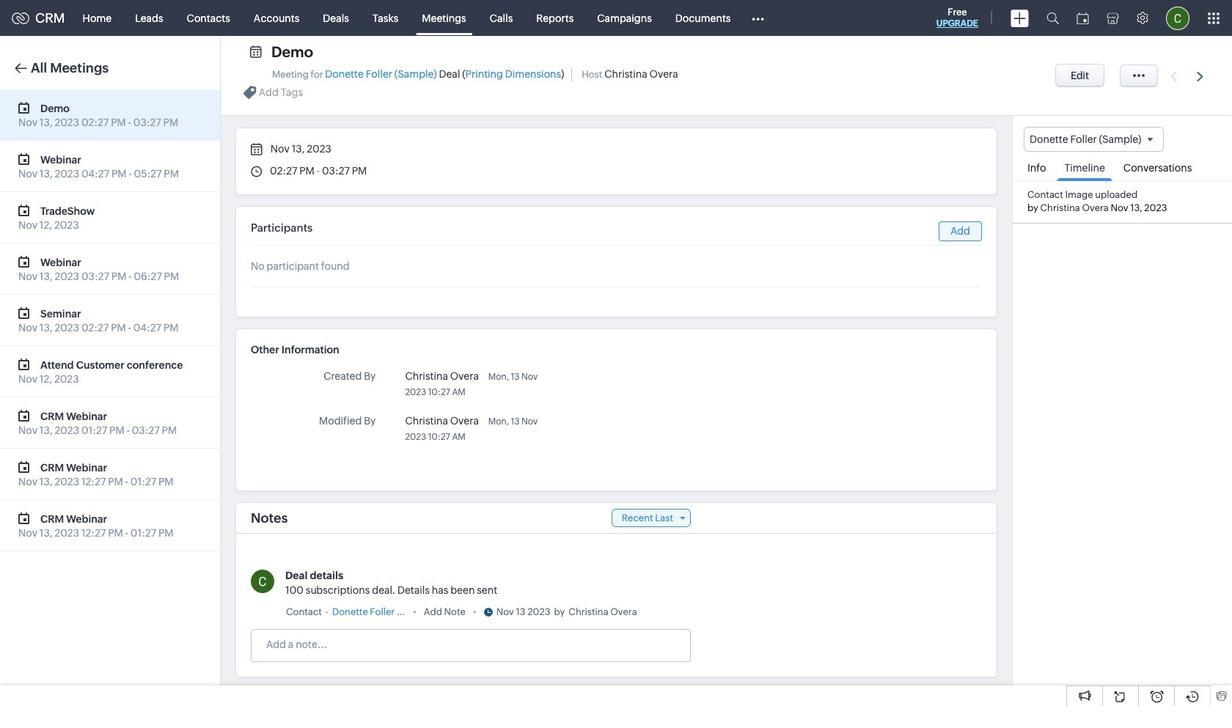 Task type: vqa. For each thing, say whether or not it's contained in the screenshot.
bottommost Action
no



Task type: locate. For each thing, give the bounding box(es) containing it.
None button
[[1056, 64, 1105, 87]]

None field
[[1024, 127, 1164, 152]]

search element
[[1038, 0, 1068, 36]]

Add a note... field
[[252, 637, 689, 652]]

Other Modules field
[[743, 6, 774, 30]]

profile element
[[1157, 0, 1199, 36]]

create menu element
[[1002, 0, 1038, 36]]

create menu image
[[1011, 9, 1029, 27]]

next record image
[[1197, 72, 1207, 81]]



Task type: describe. For each thing, give the bounding box(es) containing it.
search image
[[1047, 12, 1059, 24]]

logo image
[[12, 12, 29, 24]]

profile image
[[1166, 6, 1190, 30]]

previous record image
[[1171, 72, 1177, 81]]

calendar image
[[1077, 12, 1089, 24]]



